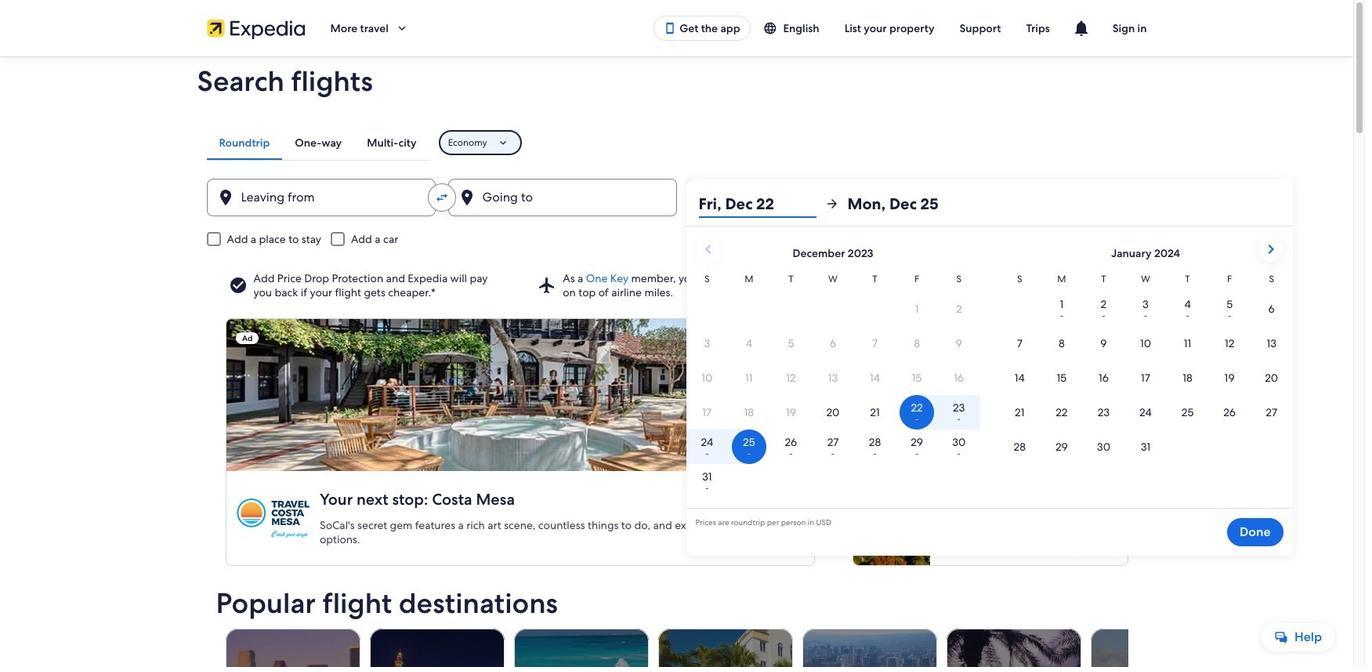 Task type: describe. For each thing, give the bounding box(es) containing it.
popular flight destinations region
[[207, 588, 1226, 667]]

honolulu flights image
[[802, 629, 937, 667]]

orlando flights image
[[947, 629, 1082, 667]]

swap origin and destination values image
[[435, 191, 449, 205]]

previous month image
[[699, 240, 718, 259]]

new york flights image
[[1091, 629, 1226, 667]]

los angeles flights image
[[225, 629, 360, 667]]

las vegas flights image
[[370, 629, 505, 667]]

next month image
[[1262, 240, 1281, 259]]



Task type: locate. For each thing, give the bounding box(es) containing it.
cancun flights image
[[514, 629, 649, 667]]

small image
[[763, 21, 784, 35]]

main content
[[0, 56, 1354, 667]]

communication center icon image
[[1072, 19, 1091, 38]]

tab list
[[207, 125, 429, 160]]

expedia logo image
[[207, 17, 305, 39]]

more travel image
[[395, 21, 409, 35]]

download the app button image
[[664, 22, 677, 34]]

miami flights image
[[658, 629, 793, 667]]



Task type: vqa. For each thing, say whether or not it's contained in the screenshot.
they
no



